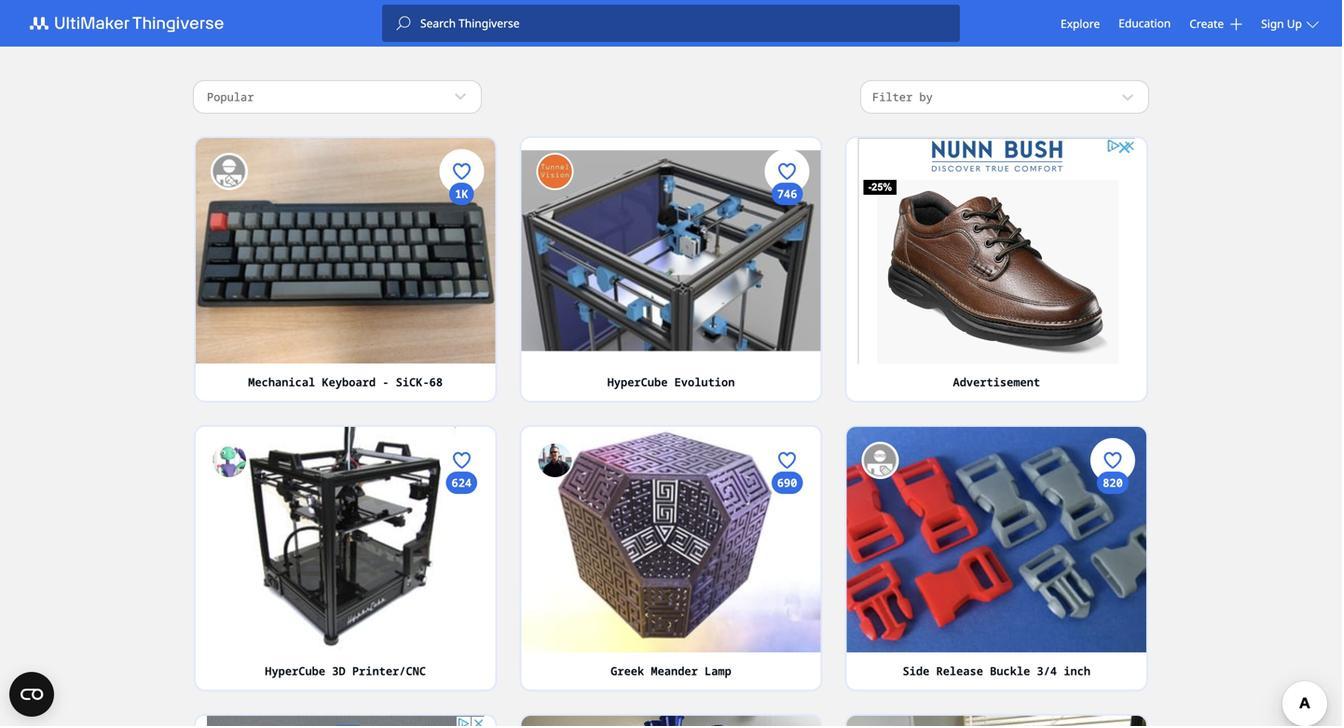 Task type: vqa. For each thing, say whether or not it's contained in the screenshot.


Task type: describe. For each thing, give the bounding box(es) containing it.
14k
[[777, 260, 798, 275]]

thumbnail representing a make from thing chevy camaro ls3 v8 engine - scale working model image
[[522, 716, 821, 726]]

mechanical keyboard - sick-68 link
[[196, 364, 495, 401]]

Search Thingiverse text field
[[411, 16, 960, 31]]

sign up button
[[1262, 16, 1324, 31]]

hypercube 3d printer/cnc link
[[196, 653, 495, 690]]

education
[[1119, 15, 1171, 31]]

inch
[[1064, 664, 1091, 679]]

education link
[[1119, 13, 1171, 34]]

22k
[[1103, 549, 1123, 564]]

advertisement element
[[207, 716, 487, 726]]

side
[[903, 664, 930, 679]]

keyboard
[[322, 374, 376, 390]]

hypercube for hypercube evolution
[[608, 374, 668, 390]]

-
[[383, 374, 389, 390]]

hypercube for hypercube 3d printer/cnc
[[265, 664, 325, 679]]

create button
[[1190, 16, 1243, 31]]

thumbnail representing a make from thing side release buckle 3/4 inch image
[[847, 427, 1147, 653]]

746
[[777, 186, 798, 201]]

hypercube 3d printer/cnc
[[265, 664, 426, 679]]

68
[[430, 374, 443, 390]]

buckle
[[990, 664, 1031, 679]]

9
[[784, 622, 791, 638]]

thumbnail representing a make from thing hypercube 3d printer/cnc image
[[196, 427, 495, 653]]

makerbot logo image
[[19, 12, 246, 34]]

107
[[777, 333, 798, 349]]

22
[[455, 333, 469, 349]]

advertisement
[[953, 374, 1041, 390]]

hypercube evolution
[[608, 374, 735, 390]]

side release buckle 3/4 inch
[[903, 664, 1091, 679]]

820
[[1103, 475, 1123, 490]]

624
[[452, 475, 472, 490]]

avatar image for hypercube 3d printer/cnc
[[211, 442, 248, 479]]

sick-
[[396, 374, 430, 390]]

greek meander lamp link
[[522, 653, 821, 690]]

avatar image for side release buckle 3/4 inch
[[862, 442, 899, 479]]

by
[[920, 89, 933, 104]]

avatar image for hypercube evolution
[[536, 153, 574, 190]]



Task type: locate. For each thing, give the bounding box(es) containing it.
up
[[1287, 16, 1303, 31]]

1 vertical spatial hypercube
[[265, 664, 325, 679]]

explore button
[[1061, 16, 1100, 31]]

thumbnail representing a make from thing t-rex skeleton image
[[847, 716, 1147, 726]]

3d
[[332, 664, 346, 679]]

thumbnail representing a make from thing greek meander lamp image
[[522, 427, 821, 653]]

filter by
[[873, 89, 933, 104]]

filter
[[873, 89, 913, 104]]

create
[[1190, 16, 1224, 31]]

greek
[[611, 664, 644, 679]]

explore
[[1061, 16, 1100, 31]]

0 horizontal spatial hypercube
[[265, 664, 325, 679]]

meander
[[651, 664, 698, 679]]

hypercube left 3d
[[265, 664, 325, 679]]

release
[[937, 664, 984, 679]]

0 vertical spatial hypercube
[[608, 374, 668, 390]]

search control image
[[396, 16, 411, 31]]

avatar image for greek meander lamp
[[536, 442, 574, 479]]

1 horizontal spatial hypercube
[[608, 374, 668, 390]]

evolution
[[675, 374, 735, 390]]

hypercube
[[608, 374, 668, 390], [265, 664, 325, 679]]

690
[[777, 475, 798, 490]]

side release buckle 3/4 inch link
[[847, 653, 1147, 690]]

plusicon image
[[1231, 18, 1243, 30]]

3/4
[[1037, 664, 1057, 679]]

avatar image for mechanical keyboard - sick-68
[[211, 153, 248, 190]]

1k
[[455, 186, 469, 201]]

printer/cnc
[[352, 664, 426, 679]]

hypercube evolution link
[[522, 364, 821, 401]]

popular
[[207, 89, 254, 104]]

mechanical
[[248, 374, 315, 390]]

greek meander lamp
[[611, 664, 732, 679]]

sign
[[1262, 16, 1285, 31]]

thumbnail representing a make from thing hypercube evolution image
[[522, 138, 821, 364]]

7k
[[455, 260, 469, 275]]

open widget image
[[9, 672, 54, 717]]

sign up
[[1262, 16, 1303, 31]]

thumbnail representing a make from thing mechanical keyboard - sick-68 image
[[196, 138, 495, 364]]

mechanical keyboard - sick-68
[[248, 374, 443, 390]]

lamp
[[705, 664, 732, 679]]

hypercube left the evolution
[[608, 374, 668, 390]]

filter by button
[[861, 80, 1150, 114]]

5
[[1110, 622, 1117, 638]]

avatar image
[[211, 153, 248, 190], [536, 153, 574, 190], [211, 442, 248, 479], [536, 442, 574, 479], [862, 442, 899, 479]]



